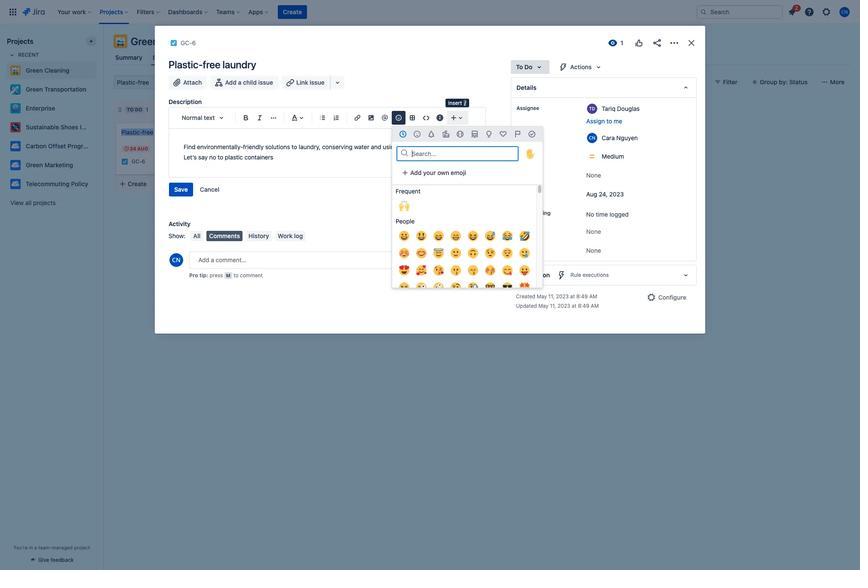 Task type: locate. For each thing, give the bounding box(es) containing it.
cleaning up green transportation on the top left of the page
[[45, 67, 69, 74]]

1 horizontal spatial add
[[410, 169, 422, 176]]

more formatting image
[[268, 113, 279, 123]]

gc- down 24 aug
[[132, 158, 142, 165]]

1 horizontal spatial task image
[[170, 40, 177, 46]]

1 vertical spatial laundry
[[155, 129, 176, 136]]

1 vertical spatial green cleaning
[[26, 67, 69, 74]]

1 vertical spatial gc-6 link
[[132, 158, 145, 165]]

0 right more formatting icon
[[285, 106, 288, 113]]

1 horizontal spatial to
[[516, 63, 523, 71]]

plastic-
[[169, 58, 203, 71], [121, 129, 142, 136]]

tooltip
[[445, 99, 469, 107]]

gc-6 link down 24 aug
[[132, 158, 145, 165]]

to up details on the right of the page
[[516, 63, 523, 71]]

0 vertical spatial 11,
[[548, 293, 554, 300]]

a
[[238, 79, 241, 86], [34, 545, 37, 550]]

close image
[[686, 38, 697, 48]]

details element
[[511, 77, 697, 98]]

time
[[516, 210, 529, 216]]

:slight_smile: image
[[451, 248, 461, 258]]

0 horizontal spatial a
[[34, 545, 37, 550]]

0 vertical spatial may
[[537, 293, 547, 300]]

8:49 down rule
[[576, 293, 588, 300]]

nguyen
[[616, 134, 638, 141]]

done 0
[[369, 106, 390, 113]]

first
[[461, 232, 472, 239]]

link issue
[[296, 79, 324, 86]]

aug left '24,'
[[586, 190, 597, 198]]

none up '24,'
[[586, 172, 601, 179]]

date for aug 24, 2023
[[528, 191, 539, 197]]

8:49
[[576, 293, 588, 300], [578, 303, 589, 309]]

no
[[586, 211, 594, 218]]

menu bar containing all
[[189, 231, 307, 241]]

Add a comment… field
[[189, 252, 486, 269]]

:kissing_smiling_eyes: image
[[468, 265, 478, 276]]

plastic- up the clear icon
[[169, 58, 203, 71]]

normal text
[[182, 114, 215, 121]]

Search board text field
[[114, 76, 180, 88]]

0 vertical spatial add
[[225, 79, 236, 86]]

0 horizontal spatial cleaning
[[45, 67, 69, 74]]

1 vertical spatial 6
[[142, 158, 145, 165]]

vote options: no one has voted for this issue yet. image
[[634, 38, 644, 48]]

1 vertical spatial gc-
[[132, 158, 142, 165]]

:laughing: image
[[468, 231, 478, 241]]

green inside green cleaning link
[[26, 67, 43, 74]]

1 horizontal spatial issue
[[310, 79, 324, 86]]

and
[[371, 143, 381, 151]]

green cleaning
[[131, 35, 201, 47], [26, 67, 69, 74]]

none up the executions
[[586, 247, 601, 254]]

cara nguyen image
[[202, 75, 216, 89]]

1 horizontal spatial aug
[[586, 190, 597, 198]]

0 vertical spatial gc-6
[[181, 39, 196, 46]]

do for to do
[[524, 63, 532, 71]]

0 horizontal spatial task image
[[121, 158, 128, 165]]

6 inside plastic-free laundry dialog
[[192, 39, 196, 46]]

all
[[193, 232, 200, 239]]

link
[[296, 79, 308, 86]]

1 horizontal spatial 0
[[387, 106, 390, 113]]

6
[[192, 39, 196, 46], [142, 158, 145, 165]]

clear image
[[181, 79, 187, 86]]

1 horizontal spatial gc-6
[[181, 39, 196, 46]]

do inside to do dropdown button
[[524, 63, 532, 71]]

0 vertical spatial 6
[[192, 39, 196, 46]]

:sweat_smile: image
[[485, 231, 495, 241]]

aug
[[137, 146, 148, 151], [586, 190, 597, 198]]

1 vertical spatial do
[[135, 107, 142, 112]]

1 vertical spatial add
[[410, 169, 422, 176]]

tab list
[[108, 50, 855, 65]]

1 horizontal spatial create button
[[278, 5, 307, 19]]

0 vertical spatial plastic-
[[169, 58, 203, 71]]

1
[[146, 106, 148, 113]]

telecommuting policy
[[26, 180, 88, 187]]

1 horizontal spatial a
[[238, 79, 241, 86]]

add inside button
[[225, 79, 236, 86]]

0 horizontal spatial issue
[[258, 79, 273, 86]]

projects
[[33, 199, 56, 206]]

add left your
[[410, 169, 422, 176]]

team-
[[38, 545, 52, 550]]

:smiley: image
[[416, 231, 427, 241]]

gc- left copy link to issue image
[[181, 39, 192, 46]]

plastic-free laundry inside dialog
[[169, 58, 256, 71]]

tariq douglas image down 'calendar' link
[[213, 75, 227, 89]]

automation element
[[511, 265, 697, 286]]

2023 right '24,'
[[609, 190, 624, 198]]

do left the 1
[[135, 107, 142, 112]]

attach button
[[169, 76, 207, 89]]

description
[[169, 98, 202, 105]]

assign to me button
[[586, 117, 688, 126]]

all
[[25, 199, 32, 206]]

menu bar inside plastic-free laundry dialog
[[189, 231, 307, 241]]

enterprise
[[26, 104, 55, 112]]

0 vertical spatial plastic-free laundry
[[169, 58, 256, 71]]

0 vertical spatial laundry
[[222, 58, 256, 71]]

none down no at the right of page
[[586, 228, 601, 235]]

a right in at the bottom of the page
[[34, 545, 37, 550]]

1 vertical spatial am
[[591, 303, 599, 309]]

green cleaning link
[[7, 62, 93, 79]]

jira image
[[22, 7, 45, 17], [22, 7, 45, 17]]

1 vertical spatial may
[[538, 303, 548, 309]]

water
[[354, 143, 369, 151]]

list
[[180, 54, 190, 61]]

gc-6 link up "list"
[[181, 38, 196, 48]]

tab list containing board
[[108, 50, 855, 65]]

1 horizontal spatial free
[[203, 58, 220, 71]]

green for green transportation link
[[26, 86, 43, 93]]

:kissing: image
[[451, 265, 461, 276]]

:innocent: image
[[433, 248, 444, 258]]

24 august 2023 image
[[123, 145, 130, 152]]

2 issue from the left
[[310, 79, 324, 86]]

1 vertical spatial 8:49
[[578, 303, 589, 309]]

do up details on the right of the page
[[524, 63, 532, 71]]

none for start date
[[586, 228, 601, 235]]

:grin: image
[[451, 231, 461, 241]]

0 horizontal spatial laundry
[[155, 129, 176, 136]]

3 none from the top
[[586, 247, 601, 254]]

transportation
[[45, 86, 86, 93]]

marketing
[[45, 161, 73, 169]]

0 vertical spatial do
[[524, 63, 532, 71]]

1 horizontal spatial gc-
[[181, 39, 192, 46]]

configure
[[658, 294, 686, 301]]

timeline link
[[235, 50, 262, 65]]

0 horizontal spatial plastic-
[[121, 129, 142, 136]]

do inside to do 1
[[135, 107, 142, 112]]

1 horizontal spatial plastic-
[[169, 58, 203, 71]]

free up cara nguyen image
[[203, 58, 220, 71]]

1 vertical spatial plastic-
[[121, 129, 142, 136]]

:zany_face: image
[[433, 283, 444, 293]]

:smiling_face_with_3_hearts: image
[[416, 265, 427, 276]]

0 vertical spatial gc-6 link
[[181, 38, 196, 48]]

1 vertical spatial cleaning
[[45, 67, 69, 74]]

none
[[586, 172, 601, 179], [586, 228, 601, 235], [586, 247, 601, 254]]

plastic-free laundry
[[169, 58, 256, 71], [121, 129, 176, 136]]

a inside button
[[238, 79, 241, 86]]

add for add your own emoji
[[410, 169, 422, 176]]

containers
[[244, 154, 273, 161]]

0 vertical spatial to
[[516, 63, 523, 71]]

0 horizontal spatial 0
[[285, 106, 288, 113]]

green inside green transportation link
[[26, 86, 43, 93]]

mention image
[[380, 113, 390, 123]]

gc-6 up "list"
[[181, 39, 196, 46]]

may right created
[[537, 293, 547, 300]]

solutions
[[265, 143, 290, 151]]

date left due date pin to top. only you can see pinned fields. icon at the top of page
[[528, 191, 539, 197]]

plastic- inside dialog
[[169, 58, 203, 71]]

to inside dropdown button
[[516, 63, 523, 71]]

0 vertical spatial tariq douglas image
[[213, 75, 227, 89]]

calendar
[[200, 54, 226, 61]]

aug inside plastic-free laundry dialog
[[586, 190, 597, 198]]

view all projects
[[10, 199, 56, 206]]

0 vertical spatial 2023
[[609, 190, 624, 198]]

comments button
[[206, 231, 242, 241]]

1 vertical spatial none
[[586, 228, 601, 235]]

0 horizontal spatial gc-6 link
[[132, 158, 145, 165]]

collapse recent projects image
[[7, 50, 17, 60]]

1 horizontal spatial green cleaning
[[131, 35, 201, 47]]

give feedback
[[38, 557, 74, 563]]

sustainable shoes initiative link
[[7, 119, 104, 136]]

0 vertical spatial date
[[528, 191, 539, 197]]

plastic- up 24
[[121, 129, 142, 136]]

1 vertical spatial create button
[[114, 176, 230, 192]]

0 vertical spatial cleaning
[[161, 35, 201, 47]]

using
[[383, 143, 398, 151]]

aug 24, 2023
[[586, 190, 624, 198]]

0 vertical spatial free
[[203, 58, 220, 71]]

productivity image
[[527, 129, 537, 139]]

laundry inside dialog
[[222, 58, 256, 71]]

24 august 2023 image
[[123, 145, 130, 152]]

2023 right created
[[556, 293, 569, 300]]

task image
[[170, 40, 177, 46], [121, 158, 128, 165]]

food & drink image
[[441, 129, 451, 139]]

environmentally-
[[197, 143, 243, 151]]

1 horizontal spatial create
[[283, 8, 302, 15]]

emojis actions and list panel tab panel
[[392, 142, 543, 570]]

profile image of cara nguyen image
[[169, 253, 183, 267]]

gc-6 down 24 aug
[[132, 158, 145, 165]]

:upside_down: image
[[468, 248, 478, 258]]

green down recent
[[26, 67, 43, 74]]

to for to do
[[516, 63, 523, 71]]

green down carbon
[[26, 161, 43, 169]]

project
[[74, 545, 90, 550]]

green up enterprise
[[26, 86, 43, 93]]

a left add people image
[[238, 79, 241, 86]]

2 none from the top
[[586, 228, 601, 235]]

to
[[606, 117, 612, 125], [292, 143, 297, 151], [218, 154, 223, 161], [234, 272, 238, 279]]

green transportation link
[[7, 81, 93, 98]]

free inside dialog
[[203, 58, 220, 71]]

:grinning: image
[[399, 231, 409, 241]]

aug right 24
[[137, 146, 148, 151]]

gc-6 inside plastic-free laundry dialog
[[181, 39, 196, 46]]

plastic-free laundry up 24 aug
[[121, 129, 176, 136]]

tariq douglas image
[[213, 75, 227, 89], [212, 157, 222, 167]]

0 vertical spatial none
[[586, 172, 601, 179]]

issue right the link
[[310, 79, 324, 86]]

0 right done
[[387, 106, 390, 113]]

add left add people image
[[225, 79, 236, 86]]

add a child issue
[[225, 79, 273, 86]]

carbon
[[26, 142, 47, 150]]

1 horizontal spatial laundry
[[222, 58, 256, 71]]

link issue button
[[282, 76, 330, 89]]

:smile: image
[[433, 231, 444, 241]]

green cleaning up green transportation link
[[26, 67, 69, 74]]

0 horizontal spatial to
[[127, 107, 134, 112]]

primary element
[[5, 0, 697, 24]]

to inside to do 1
[[127, 107, 134, 112]]

add inside button
[[410, 169, 422, 176]]

1 horizontal spatial do
[[524, 63, 532, 71]]

issue right child
[[258, 79, 273, 86]]

:heart_eyes: image
[[399, 265, 409, 276]]

:relaxed: image
[[399, 248, 409, 258]]

0 horizontal spatial aug
[[137, 146, 148, 151]]

:raised_hand: image
[[523, 146, 538, 161]]

to left the 1
[[127, 107, 134, 112]]

0 vertical spatial gc-
[[181, 39, 192, 46]]

2 vertical spatial none
[[586, 247, 601, 254]]

:wink: image
[[485, 248, 495, 258]]

automation
[[516, 271, 550, 279]]

create banner
[[0, 0, 860, 24]]

11, right created
[[548, 293, 554, 300]]

11, right updated
[[550, 303, 556, 309]]

tariq
[[602, 105, 615, 112]]

task image left copy link to issue image
[[170, 40, 177, 46]]

to right m
[[234, 272, 238, 279]]

1 vertical spatial create
[[128, 180, 147, 187]]

cancel
[[200, 186, 219, 193]]

newest first button
[[433, 231, 486, 241]]

logged
[[610, 211, 629, 218]]

people
[[396, 218, 415, 225]]

green cleaning up board on the left of the page
[[131, 35, 201, 47]]

shoes
[[61, 123, 78, 131]]

8:49 down rule executions
[[578, 303, 589, 309]]

0 vertical spatial create button
[[278, 5, 307, 19]]

:relieved: image
[[502, 248, 513, 258]]

laundry,
[[299, 143, 320, 151]]

0 horizontal spatial free
[[142, 129, 153, 136]]

activity image
[[455, 129, 465, 139]]

plastic-free laundry up cara nguyen image
[[169, 58, 256, 71]]

frequent
[[396, 187, 421, 195]]

task image down 24 august 2023 image
[[121, 158, 128, 165]]

to left the me
[[606, 117, 612, 125]]

menu bar
[[189, 231, 307, 241]]

1 vertical spatial task image
[[121, 158, 128, 165]]

Emoji name field
[[409, 147, 518, 160]]

enterprise link
[[7, 100, 93, 117]]

:nerd: image
[[485, 283, 495, 293]]

0 horizontal spatial gc-6
[[132, 158, 145, 165]]

gc- inside plastic-free laundry dialog
[[181, 39, 192, 46]]

pro tip: press m to comment
[[189, 272, 263, 279]]

emoji
[[451, 169, 466, 176]]

1 vertical spatial to
[[127, 107, 134, 112]]

may right updated
[[538, 303, 548, 309]]

1 vertical spatial a
[[34, 545, 37, 550]]

give feedback button
[[24, 553, 79, 567]]

:blush: image
[[416, 248, 427, 258]]

2023 right updated
[[558, 303, 570, 309]]

0 horizontal spatial do
[[135, 107, 142, 112]]

1 vertical spatial aug
[[586, 190, 597, 198]]

table image
[[407, 113, 418, 123]]

gc-6
[[181, 39, 196, 46], [132, 158, 145, 165]]

create inside primary element
[[283, 8, 302, 15]]

0 vertical spatial create
[[283, 8, 302, 15]]

0 vertical spatial at
[[570, 293, 575, 300]]

do for to do 1
[[135, 107, 142, 112]]

date right :rofl: icon
[[530, 228, 541, 235]]

date
[[528, 191, 539, 197], [530, 228, 541, 235]]

add image, video, or file image
[[366, 113, 376, 123]]

rule executions
[[571, 272, 609, 278]]

none for category
[[586, 247, 601, 254]]

1 vertical spatial 2023
[[556, 293, 569, 300]]

add people image
[[243, 77, 254, 87]]

0 horizontal spatial create button
[[114, 176, 230, 192]]

newest first image
[[474, 233, 481, 239]]

cleaning up "list"
[[161, 35, 201, 47]]

0 horizontal spatial add
[[225, 79, 236, 86]]

0 vertical spatial a
[[238, 79, 241, 86]]

tariq douglas image right medium icon on the left of the page
[[212, 157, 222, 167]]

1 vertical spatial date
[[530, 228, 541, 235]]

1 issue from the left
[[258, 79, 273, 86]]

bold ⌘b image
[[241, 113, 251, 123]]

green inside green marketing link
[[26, 161, 43, 169]]

1 horizontal spatial 6
[[192, 39, 196, 46]]

free up 24 aug
[[142, 129, 153, 136]]



Task type: vqa. For each thing, say whether or not it's contained in the screenshot.
Give Feedback
yes



Task type: describe. For each thing, give the bounding box(es) containing it.
emoji image
[[393, 113, 404, 123]]

normal text button
[[178, 108, 232, 127]]

add your own emoji button
[[396, 166, 471, 180]]

to left laundry,
[[292, 143, 297, 151]]

link image
[[352, 113, 362, 123]]

carbon offset program link
[[7, 138, 93, 155]]

nature image
[[426, 129, 437, 139]]

link web pages and more image
[[332, 77, 343, 88]]

0 vertical spatial am
[[589, 293, 597, 300]]

24,
[[599, 190, 608, 198]]

view
[[10, 199, 24, 206]]

plastic-free laundry dialog
[[155, 26, 705, 334]]

feedback
[[51, 557, 74, 563]]

:face_with_monocle: image
[[468, 283, 478, 293]]

choose an emoji category tab list
[[392, 126, 543, 142]]

attach
[[183, 79, 202, 86]]

info panel image
[[435, 113, 445, 123]]

pro
[[189, 272, 198, 279]]

assignee
[[516, 105, 539, 111]]

to do
[[516, 63, 532, 71]]

0 horizontal spatial gc-
[[132, 158, 142, 165]]

:stuck_out_tongue_winking_eye: image
[[416, 283, 427, 293]]

managed
[[52, 545, 73, 550]]

updated
[[516, 303, 537, 309]]

1 vertical spatial tariq douglas image
[[212, 157, 222, 167]]

24
[[130, 146, 136, 151]]

summary
[[115, 54, 142, 61]]

start
[[516, 228, 529, 235]]

friendly
[[243, 143, 264, 151]]

to do 1
[[127, 106, 148, 113]]

0 vertical spatial green cleaning
[[131, 35, 201, 47]]

create button inside primary element
[[278, 5, 307, 19]]

bullet list ⌘⇧8 image
[[317, 113, 328, 123]]

:stuck_out_tongue: image
[[519, 265, 530, 276]]

history
[[249, 232, 269, 239]]

:star_struck: image
[[519, 283, 530, 293]]

child
[[243, 79, 257, 86]]

tooltip containing insert
[[445, 99, 469, 107]]

:sunglasses: image
[[502, 283, 513, 293]]

:raised_hands: image
[[399, 201, 409, 211]]

italic ⌘i image
[[255, 113, 265, 123]]

sustainable shoes initiative
[[26, 123, 104, 131]]

2 vertical spatial 2023
[[558, 303, 570, 309]]

carbon offset program
[[26, 142, 92, 150]]

done
[[369, 107, 383, 112]]

:kissing_closed_eyes: image
[[485, 265, 495, 276]]

work log button
[[275, 231, 305, 241]]

1 vertical spatial gc-6
[[132, 158, 145, 165]]

green transportation
[[26, 86, 86, 93]]

m
[[226, 273, 230, 278]]

normal
[[182, 114, 202, 121]]

created may 11, 2023 at 8:49 am updated may 11, 2023 at 8:49 am
[[516, 293, 599, 309]]

:face_with_raised_eyebrow: image
[[451, 283, 461, 293]]

date for none
[[530, 228, 541, 235]]

1 vertical spatial free
[[142, 129, 153, 136]]

executions
[[583, 272, 609, 278]]

people image
[[412, 129, 422, 139]]

tracking
[[530, 210, 550, 216]]

issue inside button
[[310, 79, 324, 86]]

to do button
[[511, 60, 550, 74]]

work
[[278, 232, 293, 239]]

add your own emoji
[[410, 169, 466, 176]]

due date
[[516, 191, 539, 197]]

initiative
[[80, 123, 104, 131]]

0 vertical spatial task image
[[170, 40, 177, 46]]

products.
[[432, 143, 458, 151]]

save button
[[169, 183, 193, 196]]

tariq douglas
[[602, 105, 640, 112]]

sustainable
[[26, 123, 59, 131]]

calendar link
[[199, 50, 228, 65]]

start date
[[516, 228, 541, 235]]

symbols image
[[498, 129, 508, 139]]

Description - Main content area, start typing to enter text. text field
[[184, 142, 471, 163]]

rule
[[571, 272, 581, 278]]

program
[[68, 142, 92, 150]]

tip:
[[199, 272, 208, 279]]

text
[[204, 114, 215, 121]]

1 vertical spatial at
[[572, 303, 576, 309]]

show:
[[169, 232, 186, 239]]

0 horizontal spatial create
[[128, 180, 147, 187]]

your
[[423, 169, 436, 176]]

conserving
[[322, 143, 352, 151]]

newest
[[438, 232, 459, 239]]

recent
[[18, 52, 39, 58]]

time tracking
[[516, 210, 550, 216]]

douglas
[[617, 105, 640, 112]]

1 0 from the left
[[285, 106, 288, 113]]

progress
[[255, 107, 281, 112]]

assign to me
[[586, 117, 622, 125]]

code snippet image
[[421, 113, 431, 123]]

insert /
[[448, 100, 466, 106]]

time
[[596, 211, 608, 218]]

offset
[[48, 142, 66, 150]]

objects image
[[484, 129, 494, 139]]

telecommuting policy link
[[7, 175, 93, 193]]

emoji picker dialog
[[392, 126, 543, 570]]

in progress 0
[[248, 106, 288, 113]]

green up summary
[[131, 35, 158, 47]]

Search field
[[697, 5, 783, 19]]

1 vertical spatial 11,
[[550, 303, 556, 309]]

green marketing
[[26, 161, 73, 169]]

1 vertical spatial plastic-free laundry
[[121, 129, 176, 136]]

to for to do 1
[[127, 107, 134, 112]]

in
[[29, 545, 33, 550]]

create column image
[[481, 103, 491, 113]]

issue inside button
[[258, 79, 273, 86]]

medium image
[[202, 158, 209, 165]]

0 horizontal spatial green cleaning
[[26, 67, 69, 74]]

copy link to issue image
[[194, 39, 201, 46]]

priority
[[516, 153, 535, 160]]

list link
[[178, 50, 192, 65]]

:joy: image
[[502, 231, 513, 241]]

give
[[38, 557, 49, 563]]

newest first
[[438, 232, 472, 239]]

configure link
[[641, 291, 691, 305]]

2 0 from the left
[[387, 106, 390, 113]]

green for green marketing link
[[26, 161, 43, 169]]

add for add a child issue
[[225, 79, 236, 86]]

0 horizontal spatial 6
[[142, 158, 145, 165]]

to right "no"
[[218, 154, 223, 161]]

travel & places image
[[469, 129, 480, 139]]

1 horizontal spatial cleaning
[[161, 35, 201, 47]]

history button
[[246, 231, 272, 241]]

actions image
[[669, 38, 679, 48]]

to inside button
[[606, 117, 612, 125]]

press
[[210, 272, 223, 279]]

:kissing_heart: image
[[433, 265, 444, 276]]

flags image
[[512, 129, 523, 139]]

:yum: image
[[502, 265, 513, 276]]

you're
[[13, 545, 28, 550]]

:raised_hand: image
[[525, 149, 536, 159]]

medium
[[602, 153, 624, 160]]

0 vertical spatial aug
[[137, 146, 148, 151]]

24 aug
[[130, 146, 148, 151]]

1 horizontal spatial gc-6 link
[[181, 38, 196, 48]]

search image
[[700, 8, 707, 15]]

0 vertical spatial 8:49
[[576, 293, 588, 300]]

share image
[[652, 38, 662, 48]]

payton hansen image
[[224, 75, 238, 89]]

green for green cleaning link
[[26, 67, 43, 74]]

say
[[198, 154, 208, 161]]

find
[[184, 143, 195, 151]]

projects
[[7, 37, 33, 45]]

:rofl: image
[[519, 231, 530, 241]]

1 none from the top
[[586, 172, 601, 179]]

frequent image
[[398, 129, 408, 139]]

category
[[516, 247, 539, 254]]

due date pin to top. only you can see pinned fields. image
[[540, 191, 547, 198]]

details
[[516, 84, 536, 91]]

reporter pin to top. only you can see pinned fields. image
[[540, 134, 547, 141]]

cara nguyen
[[602, 134, 638, 141]]

:smiling_face_with_tear: image
[[519, 248, 530, 258]]

numbered list ⌘⇧7 image
[[331, 113, 341, 123]]

2
[[795, 5, 798, 11]]

:stuck_out_tongue_closed_eyes: image
[[399, 283, 409, 293]]

activity
[[169, 220, 190, 227]]



